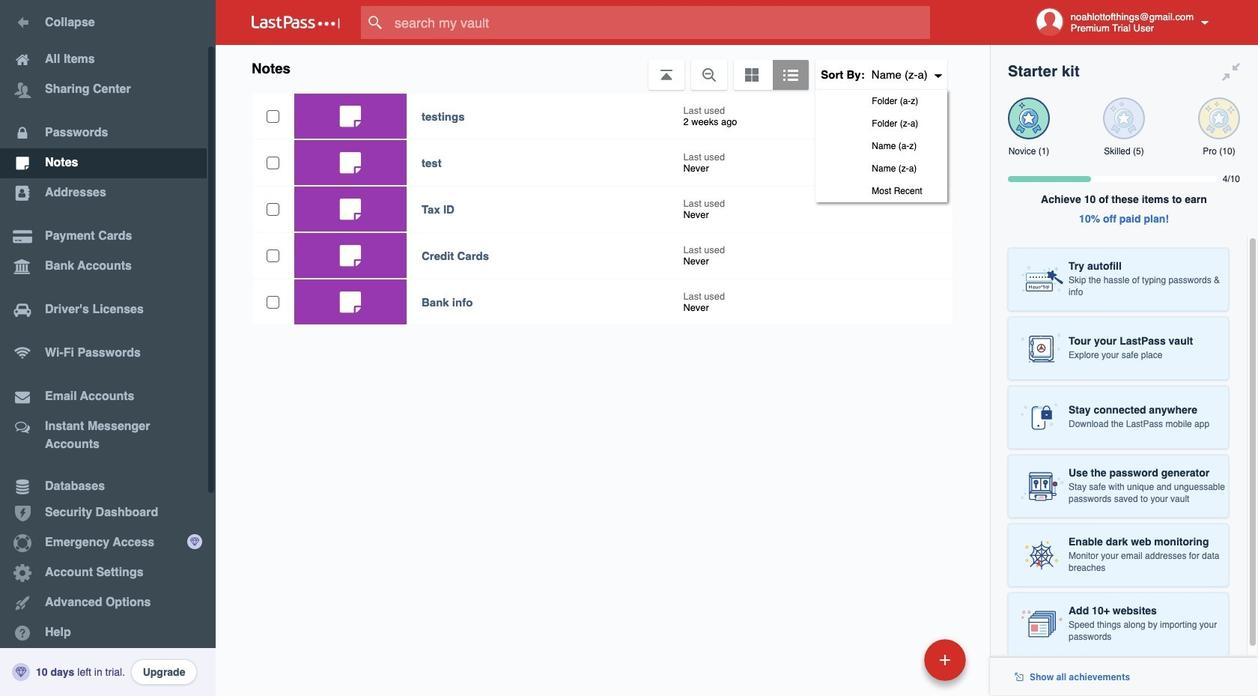 Task type: locate. For each thing, give the bounding box(es) containing it.
new item navigation
[[822, 635, 976, 696]]

new item element
[[822, 638, 972, 681]]

lastpass image
[[252, 16, 340, 29]]

Search search field
[[361, 6, 960, 39]]



Task type: vqa. For each thing, say whether or not it's contained in the screenshot.
The Search Search Field
yes



Task type: describe. For each thing, give the bounding box(es) containing it.
vault options navigation
[[216, 45, 991, 202]]

search my vault text field
[[361, 6, 960, 39]]

main navigation navigation
[[0, 0, 216, 696]]



